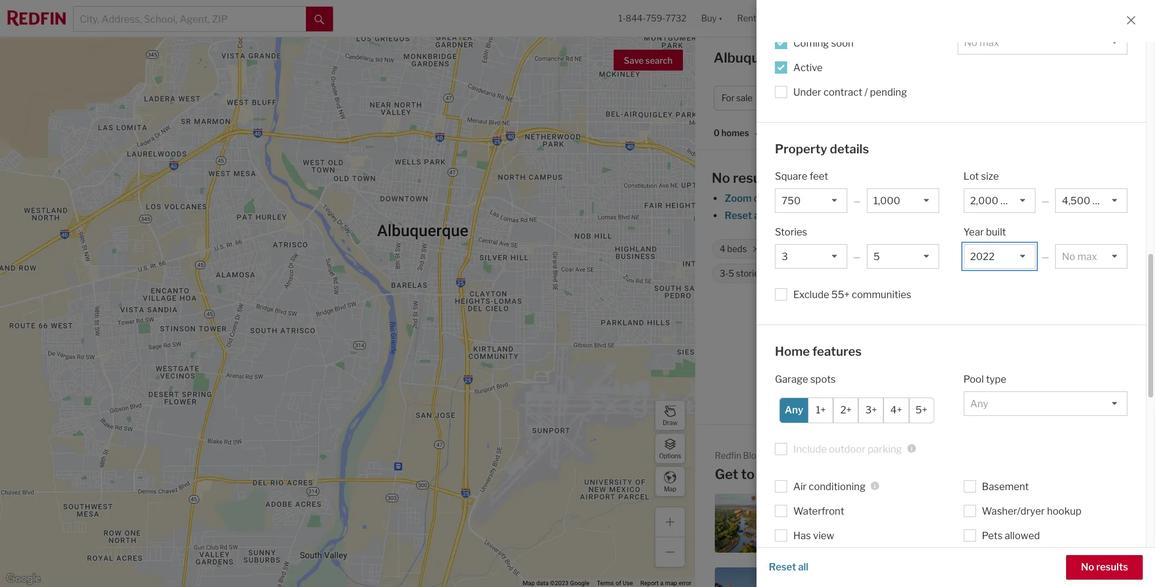 Task type: vqa. For each thing, say whether or not it's contained in the screenshot.
GOOGLE
yes



Task type: locate. For each thing, give the bounding box(es) containing it.
mountains
[[1014, 587, 1054, 587]]

exclude 55+ communities
[[794, 289, 912, 301]]

of down the
[[1056, 587, 1063, 587]]

property details
[[776, 141, 870, 156]]

type right pool
[[987, 373, 1007, 385]]

0 vertical spatial homes
[[722, 128, 750, 138]]

0 vertical spatial nm
[[803, 50, 826, 66]]

in inside 7 home remodeling projects to boost your property value in albuquerque
[[1072, 524, 1079, 533]]

1 vertical spatial type
[[987, 373, 1007, 385]]

1 horizontal spatial all
[[799, 561, 809, 573]]

1,000
[[867, 244, 891, 254]]

—
[[854, 196, 861, 206], [1042, 196, 1050, 206], [854, 252, 861, 262], [1042, 252, 1050, 262]]

map inside button
[[664, 485, 677, 492]]

ft.
[[906, 244, 914, 254], [1039, 244, 1048, 254]]

4+ for 4+
[[891, 404, 903, 416]]

1 horizontal spatial reset
[[769, 561, 797, 573]]

0 horizontal spatial reset
[[725, 210, 753, 221]]

0 vertical spatial property
[[776, 141, 828, 156]]

terms of use
[[597, 580, 634, 587]]

City, Address, School, Agent, ZIP search field
[[74, 7, 306, 31]]

market insights | city guide
[[1002, 53, 1135, 65]]

property up the square feet
[[776, 141, 828, 156]]

year built
[[964, 226, 1007, 238]]

of inside "zoom out reset all filters or remove one of your filters below to see more homes"
[[865, 210, 874, 221]]

— left remove 2,000 sq. ft.-4,500 sq. ft. lot image
[[1042, 252, 1050, 262]]

1 horizontal spatial map
[[664, 485, 677, 492]]

0 horizontal spatial homes
[[722, 128, 750, 138]]

no results inside no results button
[[1082, 561, 1129, 573]]

below
[[928, 210, 955, 221]]

in right live
[[821, 529, 828, 539]]

all down out
[[755, 210, 765, 221]]

1 horizontal spatial type
[[987, 373, 1007, 385]]

4+ for 4+ baths
[[780, 244, 790, 254]]

1 filters from the left
[[767, 210, 794, 221]]

map down options
[[664, 485, 677, 492]]

1 vertical spatial no
[[1082, 561, 1095, 573]]

homes right 'more'
[[1014, 210, 1045, 221]]

no up sandia
[[1082, 561, 1095, 573]]

in for value
[[1072, 524, 1079, 533]]

soon
[[832, 37, 854, 49]]

— up lot at the right top of page
[[1042, 196, 1050, 206]]

home inside 7 home remodeling projects to boost your property value in albuquerque
[[1021, 502, 1043, 512]]

2 horizontal spatial sq.
[[1026, 244, 1038, 254]]

2 sq. from the left
[[975, 244, 986, 254]]

insights
[[1038, 53, 1076, 65]]

primary bedroom on main floor
[[983, 554, 1124, 566]]

5+ radio
[[910, 397, 935, 423]]

no inside button
[[1082, 561, 1095, 573]]

report a map error link
[[641, 580, 692, 587]]

allowed
[[1005, 530, 1041, 541]]

property inside 7 home remodeling projects to boost your property value in albuquerque
[[1014, 524, 1048, 533]]

1 horizontal spatial of
[[865, 210, 874, 221]]

1 ft. from the left
[[906, 244, 914, 254]]

to up value
[[1048, 513, 1055, 522]]

4 beds
[[720, 244, 747, 254]]

zoom out reset all filters or remove one of your filters below to see more homes
[[725, 193, 1045, 221]]

lot
[[1050, 244, 1060, 254]]

include
[[794, 443, 827, 455]]

stories
[[776, 226, 808, 238]]

exploring
[[1014, 576, 1050, 585]]

or
[[797, 210, 807, 221]]

homes
[[829, 50, 874, 66]]

1 vertical spatial results
[[1097, 561, 1129, 573]]

1 vertical spatial albuquerque,
[[796, 466, 882, 482]]

results
[[733, 170, 778, 186], [1097, 561, 1129, 573]]

type right "/"
[[873, 93, 891, 103]]

reset all filters button
[[725, 210, 795, 221]]

0 horizontal spatial map
[[523, 580, 535, 587]]

1 horizontal spatial filters
[[899, 210, 926, 221]]

reset down "has"
[[769, 561, 797, 573]]

market
[[1002, 53, 1036, 65]]

of
[[865, 210, 874, 221], [616, 580, 622, 587], [1056, 587, 1063, 587]]

no
[[712, 170, 731, 186], [1082, 561, 1095, 573]]

0 horizontal spatial filters
[[767, 210, 794, 221]]

save search
[[624, 55, 673, 66]]

1 horizontal spatial results
[[1097, 561, 1129, 573]]

homes right 0
[[722, 128, 750, 138]]

albuquerque down neighborhoods:
[[829, 529, 878, 539]]

option group
[[780, 397, 935, 423]]

2 horizontal spatial in
[[1072, 524, 1079, 533]]

0 horizontal spatial 4+
[[780, 244, 790, 254]]

coming
[[794, 37, 830, 49]]

1 horizontal spatial sq.
[[975, 244, 986, 254]]

3-5 stories
[[720, 268, 764, 279]]

— up '2022+'
[[854, 252, 861, 262]]

55+
[[832, 289, 850, 301]]

all
[[755, 210, 765, 221], [799, 561, 809, 573]]

3-
[[720, 268, 729, 279]]

remove 750-1,000 sq. ft. image
[[921, 245, 929, 253]]

filters up stories at top right
[[767, 210, 794, 221]]

0 vertical spatial no
[[712, 170, 731, 186]]

1 vertical spatial nm
[[885, 466, 908, 482]]

1 horizontal spatial homes
[[1014, 210, 1045, 221]]

4+ left 5+ radio
[[891, 404, 903, 416]]

0 horizontal spatial home
[[776, 344, 810, 359]]

in
[[1072, 524, 1079, 533], [821, 529, 828, 539], [879, 529, 886, 539]]

albuquerque up where
[[845, 508, 894, 517]]

nm down parking
[[885, 466, 908, 482]]

to up 2023 on the right bottom
[[892, 519, 900, 528]]

2 filters from the left
[[899, 210, 926, 221]]

4+
[[780, 244, 790, 254], [891, 404, 903, 416]]

submit search image
[[315, 15, 325, 24]]

filters right your
[[899, 210, 926, 221]]

results inside button
[[1097, 561, 1129, 573]]

0 horizontal spatial type
[[873, 93, 891, 103]]

4+ down stories at top right
[[780, 244, 790, 254]]

list box
[[958, 30, 1128, 54], [776, 188, 848, 213], [867, 188, 940, 213], [964, 188, 1036, 213], [1056, 188, 1128, 213], [776, 244, 848, 269], [867, 244, 940, 269], [964, 244, 1036, 269], [1056, 244, 1128, 269], [964, 391, 1128, 416]]

0 horizontal spatial sq.
[[893, 244, 904, 254]]

value
[[1049, 524, 1070, 533]]

use
[[623, 580, 634, 587]]

1 horizontal spatial home
[[846, 93, 871, 103]]

1 vertical spatial property
[[1014, 524, 1048, 533]]

parking
[[868, 443, 903, 455]]

1 vertical spatial 4+
[[891, 404, 903, 416]]

market insights link
[[1002, 40, 1076, 67]]

no results up sandia
[[1082, 561, 1129, 573]]

reset inside "button"
[[769, 561, 797, 573]]

map for map
[[664, 485, 677, 492]]

2 horizontal spatial home
[[1021, 502, 1043, 512]]

where
[[865, 519, 890, 528]]

pets
[[983, 530, 1003, 541]]

— up one
[[854, 196, 861, 206]]

property
[[776, 141, 828, 156], [1014, 524, 1048, 533]]

2 horizontal spatial of
[[1056, 587, 1063, 587]]

map left the data
[[523, 580, 535, 587]]

view
[[814, 530, 835, 541]]

sq. left ft.-
[[975, 244, 986, 254]]

2 vertical spatial home
[[1021, 502, 1043, 512]]

ft. left lot at the right top of page
[[1039, 244, 1048, 254]]

1 horizontal spatial no results
[[1082, 561, 1129, 573]]

type for home type
[[873, 93, 891, 103]]

no up zoom
[[712, 170, 731, 186]]

results right on
[[1097, 561, 1129, 573]]

reset
[[725, 210, 753, 221], [769, 561, 797, 573]]

no results
[[712, 170, 778, 186], [1082, 561, 1129, 573]]

for
[[877, 50, 896, 66]]

pool
[[964, 373, 985, 385]]

the
[[1052, 576, 1064, 585]]

remove 2,000 sq. ft.-4,500 sq. ft. lot image
[[1069, 245, 1076, 253]]

4
[[720, 244, 726, 254]]

pending
[[871, 86, 908, 98]]

homes inside "zoom out reset all filters or remove one of your filters below to see more homes"
[[1014, 210, 1045, 221]]

in down boost
[[1072, 524, 1079, 533]]

0 vertical spatial type
[[873, 93, 891, 103]]

ft. left remove 750-1,000 sq. ft. icon on the right
[[906, 244, 914, 254]]

albuquerque, up the for sale button
[[714, 50, 801, 66]]

home type button
[[838, 86, 914, 110]]

1 vertical spatial map
[[523, 580, 535, 587]]

under
[[794, 86, 822, 98]]

of right one
[[865, 210, 874, 221]]

albuquerque, down outdoor
[[796, 466, 882, 482]]

reset all
[[769, 561, 809, 573]]

5+
[[916, 404, 928, 416]]

nm
[[803, 50, 826, 66], [885, 466, 908, 482]]

in down where
[[879, 529, 886, 539]]

sq.
[[893, 244, 904, 254], [975, 244, 986, 254], [1026, 244, 1038, 254]]

0 vertical spatial reset
[[725, 210, 753, 221]]

draw
[[663, 419, 678, 426]]

sq. right '1,000'
[[893, 244, 904, 254]]

0 vertical spatial no results
[[712, 170, 778, 186]]

home type
[[846, 93, 891, 103]]

5
[[729, 268, 735, 279]]

property down the projects
[[1014, 524, 1048, 533]]

1 horizontal spatial property
[[1014, 524, 1048, 533]]

draw button
[[655, 400, 686, 431]]

1+ radio
[[809, 397, 834, 423]]

1+
[[817, 404, 827, 416]]

exclude
[[794, 289, 830, 301]]

0 vertical spatial map
[[664, 485, 677, 492]]

nm down coming
[[803, 50, 826, 66]]

4+ inside option
[[891, 404, 903, 416]]

to inside "zoom out reset all filters or remove one of your filters below to see more homes"
[[958, 210, 967, 221]]

1 horizontal spatial no
[[1082, 561, 1095, 573]]

1 vertical spatial all
[[799, 561, 809, 573]]

save search button
[[614, 50, 684, 71]]

all inside "button"
[[799, 561, 809, 573]]

1 horizontal spatial nm
[[885, 466, 908, 482]]

all down "has"
[[799, 561, 809, 573]]

Any radio
[[780, 397, 810, 423]]

0 horizontal spatial results
[[733, 170, 778, 186]]

0 horizontal spatial property
[[776, 141, 828, 156]]

1 horizontal spatial 4+
[[891, 404, 903, 416]]

0 vertical spatial all
[[755, 210, 765, 221]]

blog
[[744, 450, 762, 461]]

exploring the sandia mountains of albuquerque
[[1014, 576, 1116, 587]]

no results up zoom out button
[[712, 170, 778, 186]]

built before 2022+
[[797, 268, 872, 279]]

7 home remodeling projects to boost your property value in albuquerque link
[[926, 494, 1122, 553]]

0 horizontal spatial ft.
[[906, 244, 914, 254]]

0 horizontal spatial no
[[712, 170, 731, 186]]

1 horizontal spatial in
[[879, 529, 886, 539]]

0 horizontal spatial all
[[755, 210, 765, 221]]

reset down zoom
[[725, 210, 753, 221]]

0 vertical spatial 4+
[[780, 244, 790, 254]]

albuquerque up bedroom
[[1014, 535, 1063, 544]]

air
[[794, 481, 807, 492]]

garage spots
[[776, 373, 836, 385]]

of left use
[[616, 580, 622, 587]]

outdoor
[[830, 443, 866, 455]]

type inside button
[[873, 93, 891, 103]]

1 vertical spatial reset
[[769, 561, 797, 573]]

more
[[988, 210, 1012, 221]]

to down the blog
[[742, 466, 755, 482]]

square feet
[[776, 171, 829, 182]]

results up out
[[733, 170, 778, 186]]

0 horizontal spatial of
[[616, 580, 622, 587]]

3+ radio
[[859, 397, 884, 423]]

1 vertical spatial homes
[[1014, 210, 1045, 221]]

1 horizontal spatial ft.
[[1039, 244, 1048, 254]]

to left see
[[958, 210, 967, 221]]

1 vertical spatial no results
[[1082, 561, 1129, 573]]

sq. right 4,500
[[1026, 244, 1038, 254]]

home inside button
[[846, 93, 871, 103]]

reset all button
[[769, 555, 809, 580]]

1 vertical spatial home
[[776, 344, 810, 359]]

type
[[873, 93, 891, 103], [987, 373, 1007, 385]]

0 vertical spatial home
[[846, 93, 871, 103]]



Task type: describe. For each thing, give the bounding box(es) containing it.
— for stories
[[854, 252, 861, 262]]

2 ft. from the left
[[1039, 244, 1048, 254]]

garage
[[776, 373, 809, 385]]

0
[[714, 128, 720, 138]]

see
[[969, 210, 986, 221]]

in for albuquerque
[[879, 529, 886, 539]]

7 home remodeling projects to boost your property value in albuquerque
[[1014, 502, 1098, 544]]

main
[[1078, 554, 1101, 566]]

error
[[679, 580, 692, 587]]

search
[[646, 55, 673, 66]]

4,500
[[1000, 244, 1024, 254]]

2,000 sq. ft.-4,500 sq. ft. lot
[[948, 244, 1060, 254]]

3 sq. from the left
[[1026, 244, 1038, 254]]

stories
[[737, 268, 764, 279]]

pets allowed
[[983, 530, 1041, 541]]

1 sq. from the left
[[893, 244, 904, 254]]

built
[[987, 226, 1007, 238]]

759-
[[646, 13, 666, 24]]

2+ radio
[[834, 397, 859, 423]]

save
[[624, 55, 644, 66]]

remove 4 beds image
[[753, 245, 760, 253]]

map
[[665, 580, 678, 587]]

zoom out button
[[725, 193, 770, 204]]

spots
[[811, 373, 836, 385]]

— for year built
[[1042, 252, 1050, 262]]

know
[[758, 466, 793, 482]]

google
[[571, 580, 590, 587]]

for sale button
[[714, 86, 776, 110]]

get
[[715, 466, 739, 482]]

albuquerque, nm homes for sale
[[714, 50, 927, 66]]

home for home type
[[846, 93, 871, 103]]

lot
[[964, 171, 980, 182]]

your
[[1081, 513, 1098, 522]]

to inside 10 popular albuquerque neighborhoods: where to live in albuquerque in 2023
[[892, 519, 900, 528]]

albuquerque inside 7 home remodeling projects to boost your property value in albuquerque
[[1014, 535, 1063, 544]]

for
[[722, 93, 735, 103]]

boost
[[1057, 513, 1079, 522]]

•
[[756, 129, 758, 139]]

conditioning
[[809, 481, 866, 492]]

nm inside redfin blog get to know albuquerque, nm
[[885, 466, 908, 482]]

10
[[804, 508, 813, 517]]

10 popular albuquerque neighborhoods: where to live in albuquerque in 2023 link
[[715, 494, 911, 553]]

1-844-759-7732
[[619, 13, 687, 24]]

reset inside "zoom out reset all filters or remove one of your filters below to see more homes"
[[725, 210, 753, 221]]

projects
[[1014, 513, 1046, 522]]

on
[[1065, 554, 1076, 566]]

option group containing any
[[780, 397, 935, 423]]

0 horizontal spatial in
[[821, 529, 828, 539]]

©2023
[[550, 580, 569, 587]]

google image
[[3, 571, 44, 587]]

year
[[964, 226, 985, 238]]

homes inside 0 homes •
[[722, 128, 750, 138]]

size
[[982, 171, 1000, 182]]

0 vertical spatial albuquerque,
[[714, 50, 801, 66]]

terms
[[597, 580, 615, 587]]

sandia
[[1066, 576, 1091, 585]]

popular
[[815, 508, 844, 517]]

include outdoor parking
[[794, 443, 903, 455]]

of inside exploring the sandia mountains of albuquerque
[[1056, 587, 1063, 587]]

terms of use link
[[597, 580, 634, 587]]

redfin blog get to know albuquerque, nm
[[715, 450, 908, 482]]

1-
[[619, 13, 626, 24]]

home features
[[776, 344, 862, 359]]

any
[[785, 404, 804, 416]]

guide
[[1109, 53, 1135, 65]]

out
[[754, 193, 770, 204]]

2022+
[[846, 268, 872, 279]]

0 homes •
[[714, 128, 758, 139]]

exploring the sandia mountains of albuquerque link
[[926, 568, 1122, 587]]

washer/dryer hookup
[[983, 505, 1082, 517]]

primary
[[983, 554, 1019, 566]]

for sale
[[722, 93, 753, 103]]

2023
[[888, 529, 908, 539]]

— for lot size
[[1042, 196, 1050, 206]]

4+ baths
[[780, 244, 815, 254]]

active
[[794, 62, 823, 73]]

to inside 7 home remodeling projects to boost your property value in albuquerque
[[1048, 513, 1055, 522]]

report a map error
[[641, 580, 692, 587]]

all inside "zoom out reset all filters or remove one of your filters below to see more homes"
[[755, 210, 765, 221]]

type for pool type
[[987, 373, 1007, 385]]

to inside redfin blog get to know albuquerque, nm
[[742, 466, 755, 482]]

hookup
[[1048, 505, 1082, 517]]

before
[[817, 268, 844, 279]]

map for map data ©2023 google
[[523, 580, 535, 587]]

floor
[[1103, 554, 1124, 566]]

0 vertical spatial results
[[733, 170, 778, 186]]

map region
[[0, 0, 720, 587]]

home for home features
[[776, 344, 810, 359]]

— for square feet
[[854, 196, 861, 206]]

map button
[[655, 466, 686, 497]]

0 horizontal spatial no results
[[712, 170, 778, 186]]

waterfront
[[794, 505, 845, 517]]

basement
[[983, 481, 1030, 492]]

fireplace
[[794, 554, 836, 566]]

beds
[[728, 244, 747, 254]]

built
[[797, 268, 815, 279]]

2,000
[[948, 244, 973, 254]]

no results button
[[1067, 555, 1144, 580]]

remove
[[809, 210, 843, 221]]

albuquerque, inside redfin blog get to know albuquerque, nm
[[796, 466, 882, 482]]

ft.-
[[988, 244, 1000, 254]]

washer/dryer
[[983, 505, 1046, 517]]

0 horizontal spatial nm
[[803, 50, 826, 66]]

live
[[804, 529, 819, 539]]

750-
[[847, 244, 867, 254]]

4+ radio
[[884, 397, 910, 423]]



